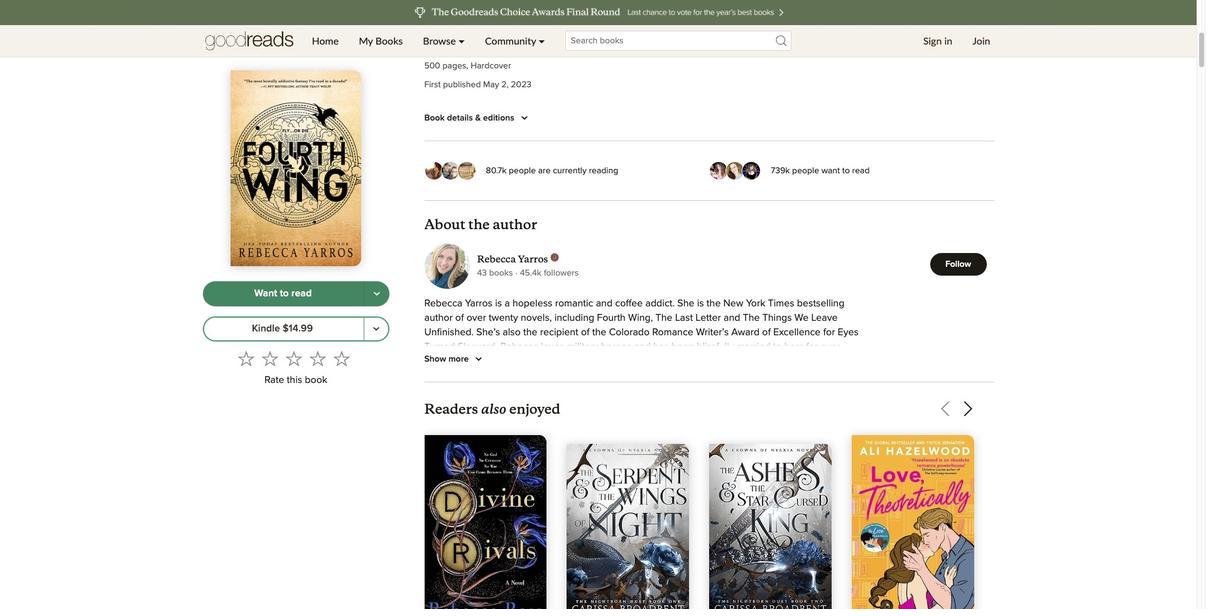Task type: locate. For each thing, give the bounding box(es) containing it.
unfinished.
[[424, 327, 474, 337]]

published
[[443, 80, 481, 89]]

of up military
[[581, 327, 590, 337]]

may
[[483, 80, 499, 89]]

0 horizontal spatial the
[[656, 313, 673, 323]]

0 vertical spatial yarros
[[518, 253, 548, 265]]

1 vertical spatial twenty
[[424, 356, 454, 366]]

0 vertical spatial also
[[503, 327, 521, 337]]

dragon riders
[[464, 12, 524, 22]]

has
[[653, 342, 669, 352]]

2,
[[502, 80, 509, 89]]

book
[[305, 375, 327, 385]]

▾ right romance link
[[539, 35, 545, 46]]

fantasy romance link
[[620, 35, 689, 47]]

want to read
[[254, 289, 312, 299]]

0 vertical spatial want
[[254, 289, 277, 299]]

1 horizontal spatial people
[[792, 166, 819, 175]]

author
[[493, 216, 537, 233], [424, 313, 453, 323]]

more for dragon riders
[[449, 16, 469, 25]]

playing
[[459, 371, 491, 381]]

rebecca for rebecca yarros
[[477, 253, 516, 265]]

new left york
[[723, 298, 744, 309]]

show down "turned"
[[424, 355, 446, 364]]

2 people from the left
[[792, 166, 819, 175]]

1 more from the top
[[449, 16, 469, 25]]

2 horizontal spatial is
[[697, 298, 704, 309]]

vote in the final round of the 2023 goodreads choice awards image
[[142, 0, 1055, 25]]

None search field
[[555, 31, 801, 51]]

and up fourth
[[596, 298, 613, 309]]

1 horizontal spatial ▾
[[539, 35, 545, 46]]

1 horizontal spatial yarros
[[518, 253, 548, 265]]

yarros inside rebecca yarros is a hopeless romantic and coffee addict. she is the new york times bestselling author of over twenty novels, including fourth wing, the last letter and the things we leave unfinished. she's also the recipient of the colorado romance writer's award of excellence for eyes turned skyward. rebecca loves military heroes and has been blissfully married to hers for over twenty years. a mother of six, she is currently surviving the teenage years with all four of her hockey-playing sons.
[[465, 298, 493, 309]]

0 vertical spatial more
[[449, 16, 469, 25]]

fantasy right fiction on the top of page
[[620, 36, 650, 45]]

1 vertical spatial author
[[424, 313, 453, 323]]

0 vertical spatial new
[[747, 36, 765, 45]]

kindle
[[252, 324, 280, 334]]

adult
[[767, 36, 788, 45]]

43 books
[[477, 269, 513, 277]]

hockey-
[[424, 371, 459, 381]]

1 horizontal spatial her
[[814, 356, 828, 366]]

yarros up 45.4k
[[518, 253, 548, 265]]

times
[[768, 298, 795, 309]]

80.7k
[[486, 166, 507, 175]]

to inside button
[[280, 289, 289, 299]]

0 vertical spatial show more button
[[424, 13, 486, 28]]

0 horizontal spatial over
[[467, 313, 486, 323]]

1 vertical spatial show more button
[[424, 352, 486, 367]]

fiction
[[586, 36, 612, 45]]

1 vertical spatial also
[[481, 398, 506, 418]]

colorado
[[609, 327, 650, 337]]

0 horizontal spatial people
[[509, 166, 536, 175]]

0 vertical spatial rebecca
[[477, 253, 516, 265]]

the
[[468, 216, 490, 233], [707, 298, 721, 309], [523, 327, 538, 337], [592, 327, 606, 337], [667, 356, 681, 366]]

to left know
[[449, 400, 458, 410]]

2 show more from the top
[[424, 355, 469, 364]]

$14.99
[[283, 324, 313, 334]]

browse ▾ link
[[413, 25, 475, 57]]

1 horizontal spatial want
[[424, 400, 447, 410]]

of down the things
[[762, 327, 771, 337]]

rebecca's
[[515, 400, 560, 410]]

want
[[822, 166, 840, 175]]

also right she's
[[503, 327, 521, 337]]

also down sons.
[[481, 398, 506, 418]]

of right four
[[803, 356, 811, 366]]

years.
[[456, 356, 483, 366]]

want for want to read
[[254, 289, 277, 299]]

currently right 'are'
[[553, 166, 587, 175]]

0 vertical spatial for
[[823, 327, 835, 337]]

kindle $14.99 link
[[203, 317, 364, 342]]

leave
[[811, 313, 838, 323]]

twenty down "a"
[[489, 313, 518, 323]]

romance down "riders"
[[501, 36, 537, 45]]

fantasy down dragon
[[462, 36, 493, 45]]

follow button
[[930, 253, 987, 276]]

0 horizontal spatial ▾
[[459, 35, 465, 46]]

new left adult
[[747, 36, 765, 45]]

details
[[447, 114, 473, 123]]

last
[[675, 313, 693, 323]]

1 vertical spatial rebecca
[[424, 298, 463, 309]]

80.7k people are currently reading
[[486, 166, 618, 175]]

want down hockey-
[[424, 400, 447, 410]]

read up $14.99
[[291, 289, 312, 299]]

editions
[[483, 114, 514, 123]]

0 vertical spatial author
[[493, 216, 537, 233]]

rate 4 out of 5 image
[[310, 350, 326, 367]]

1 vertical spatial yarros
[[465, 298, 493, 309]]

0 vertical spatial and
[[596, 298, 613, 309]]

want up kindle
[[254, 289, 277, 299]]

1 horizontal spatial and
[[634, 342, 651, 352]]

bestselling
[[797, 298, 845, 309]]

a
[[505, 298, 510, 309]]

show more button for rebecca yarros is a hopeless romantic and coffee addict. she is the new york times bestselling author of over twenty novels, including fourth wing, the last letter and the things we leave unfinished. she's also the recipient of the colorado romance writer's award of excellence for eyes turned skyward. rebecca loves military heroes and has been blissfully married to hers for over twenty years. a mother of six, she is currently surviving the teenage years with all four of her hockey-playing sons.
[[424, 352, 486, 367]]

author up rebecca yarros at top left
[[493, 216, 537, 233]]

fantasy link
[[462, 35, 493, 47]]

been
[[672, 342, 694, 352]]

0 horizontal spatial author
[[424, 313, 453, 323]]

0 vertical spatial show
[[424, 16, 446, 25]]

want for want to know about rebecca's next release? check her out online at
[[424, 400, 447, 410]]

about the author
[[424, 216, 537, 233]]

1 show more button from the top
[[424, 13, 486, 28]]

1 ▾ from the left
[[459, 35, 465, 46]]

0 horizontal spatial yarros
[[465, 298, 493, 309]]

the down the novels,
[[523, 327, 538, 337]]

show
[[424, 16, 446, 25], [424, 355, 446, 364]]

the down addict.
[[656, 313, 673, 323]]

first
[[424, 80, 441, 89]]

1 vertical spatial show
[[424, 355, 446, 364]]

her
[[814, 356, 828, 366], [654, 400, 668, 410]]

0 horizontal spatial for
[[806, 342, 818, 352]]

yarros left "a"
[[465, 298, 493, 309]]

▾ right the browse
[[459, 35, 465, 46]]

want to know about rebecca's next release? check her out online at
[[424, 400, 728, 410]]

over down eyes
[[821, 342, 840, 352]]

rebecca up "mother"
[[500, 342, 539, 352]]

2 show more button from the top
[[424, 352, 486, 367]]

to up kindle $14.99
[[280, 289, 289, 299]]

1 horizontal spatial fantasy
[[620, 36, 650, 45]]

including
[[555, 313, 595, 323]]

2 more from the top
[[449, 355, 469, 364]]

0 horizontal spatial want
[[254, 289, 277, 299]]

the down york
[[743, 313, 760, 323]]

book details & editions
[[424, 114, 514, 123]]

0 vertical spatial over
[[467, 313, 486, 323]]

romance inside rebecca yarros is a hopeless romantic and coffee addict. she is the new york times bestselling author of over twenty novels, including fourth wing, the last letter and the things we leave unfinished. she's also the recipient of the colorado romance writer's award of excellence for eyes turned skyward. rebecca loves military heroes and has been blissfully married to hers for over twenty years. a mother of six, she is currently surviving the teenage years with all four of her hockey-playing sons.
[[652, 327, 694, 337]]

2 ▾ from the left
[[539, 35, 545, 46]]

2 fantasy from the left
[[620, 36, 650, 45]]

show more down "turned"
[[424, 355, 469, 364]]

book cover image
[[424, 435, 547, 609], [852, 435, 974, 609], [567, 444, 689, 609], [709, 444, 832, 609]]

rating 0 out of 5 group
[[234, 347, 354, 371]]

the right about
[[468, 216, 490, 233]]

0 vertical spatial her
[[814, 356, 828, 366]]

more down "turned"
[[449, 355, 469, 364]]

0 horizontal spatial fantasy
[[462, 36, 493, 45]]

six,
[[540, 356, 554, 366]]

over up she's
[[467, 313, 486, 323]]

0 horizontal spatial new
[[723, 298, 744, 309]]

1 vertical spatial and
[[724, 313, 740, 323]]

rate 5 out of 5 image
[[334, 350, 350, 367]]

rate
[[264, 375, 284, 385]]

the up letter
[[707, 298, 721, 309]]

rebecca
[[477, 253, 516, 265], [424, 298, 463, 309], [500, 342, 539, 352]]

her left out
[[654, 400, 668, 410]]

1 vertical spatial for
[[806, 342, 818, 352]]

1 show more from the top
[[424, 16, 469, 25]]

for down leave
[[823, 327, 835, 337]]

1 vertical spatial read
[[291, 289, 312, 299]]

1 horizontal spatial read
[[852, 166, 870, 175]]

readers also enjoyed
[[424, 398, 560, 418]]

currently down heroes
[[584, 356, 623, 366]]

community ▾ link
[[475, 25, 555, 57]]

recipient
[[540, 327, 579, 337]]

out
[[671, 400, 685, 410]]

next
[[562, 400, 581, 410]]

yarros
[[518, 253, 548, 265], [465, 298, 493, 309]]

1 vertical spatial over
[[821, 342, 840, 352]]

fantasy
[[462, 36, 493, 45], [620, 36, 650, 45]]

500
[[424, 62, 440, 70]]

1 people from the left
[[509, 166, 536, 175]]

for right hers in the right of the page
[[806, 342, 818, 352]]

more up 'browse ▾'
[[449, 16, 469, 25]]

▾ inside "link"
[[459, 35, 465, 46]]

rate 2 out of 5 image
[[262, 350, 278, 367]]

to up the all
[[773, 342, 782, 352]]

1 vertical spatial more
[[449, 355, 469, 364]]

rebecca up 43 books
[[477, 253, 516, 265]]

1 vertical spatial show more
[[424, 355, 469, 364]]

people
[[509, 166, 536, 175], [792, 166, 819, 175]]

▾
[[459, 35, 465, 46], [539, 35, 545, 46]]

show more button up 'browse ▾'
[[424, 13, 486, 28]]

writer's
[[696, 327, 729, 337]]

her right four
[[814, 356, 828, 366]]

0 vertical spatial read
[[852, 166, 870, 175]]

rate 1 out of 5 image
[[238, 350, 254, 367]]

more
[[449, 16, 469, 25], [449, 355, 469, 364]]

1 horizontal spatial new
[[747, 36, 765, 45]]

people left want
[[792, 166, 819, 175]]

community ▾
[[485, 35, 545, 46]]

▾ for browse ▾
[[459, 35, 465, 46]]

1 horizontal spatial the
[[743, 313, 760, 323]]

want
[[254, 289, 277, 299], [424, 400, 447, 410]]

show more button
[[424, 13, 486, 28], [424, 352, 486, 367]]

read
[[852, 166, 870, 175], [291, 289, 312, 299]]

45.4k
[[520, 269, 542, 277]]

1 fantasy from the left
[[462, 36, 493, 45]]

about
[[487, 400, 512, 410]]

and up "surviving" at the bottom right of the page
[[634, 342, 651, 352]]

0 horizontal spatial read
[[291, 289, 312, 299]]

0 vertical spatial show more
[[424, 16, 469, 25]]

show up the browse
[[424, 16, 446, 25]]

show more up 'browse ▾'
[[424, 16, 469, 25]]

books
[[376, 35, 403, 46]]

she's
[[476, 327, 500, 337]]

audiobook
[[697, 36, 740, 45]]

1 vertical spatial want
[[424, 400, 447, 410]]

new inside rebecca yarros is a hopeless romantic and coffee addict. she is the new york times bestselling author of over twenty novels, including fourth wing, the last letter and the things we leave unfinished. she's also the recipient of the colorado romance writer's award of excellence for eyes turned skyward. rebecca loves military heroes and has been blissfully married to hers for over twenty years. a mother of six, she is currently surviving the teenage years with all four of her hockey-playing sons.
[[723, 298, 744, 309]]

coffee
[[615, 298, 643, 309]]

a
[[485, 356, 492, 366]]

2023
[[511, 80, 532, 89]]

and up award
[[724, 313, 740, 323]]

0 horizontal spatial her
[[654, 400, 668, 410]]

1 vertical spatial new
[[723, 298, 744, 309]]

new
[[747, 36, 765, 45], [723, 298, 744, 309]]

1 vertical spatial currently
[[584, 356, 623, 366]]

fantasy for fantasy romance
[[620, 36, 650, 45]]

want inside button
[[254, 289, 277, 299]]

show more button up hockey-
[[424, 352, 486, 367]]

1 horizontal spatial for
[[823, 327, 835, 337]]

author up unfinished.
[[424, 313, 453, 323]]

1 horizontal spatial twenty
[[489, 313, 518, 323]]

fantasy romance
[[620, 36, 689, 45]]

1 show from the top
[[424, 16, 446, 25]]

people left 'are'
[[509, 166, 536, 175]]

people for 739k
[[792, 166, 819, 175]]

excellence
[[773, 327, 821, 337]]

romance up been
[[652, 327, 694, 337]]

rebecca up unfinished.
[[424, 298, 463, 309]]

2 show from the top
[[424, 355, 446, 364]]

twenty down "turned"
[[424, 356, 454, 366]]

read right want
[[852, 166, 870, 175]]



Task type: describe. For each thing, give the bounding box(es) containing it.
the down been
[[667, 356, 681, 366]]

my
[[359, 35, 373, 46]]

military
[[567, 342, 598, 352]]

43
[[477, 269, 487, 277]]

she
[[556, 356, 572, 366]]

yarros for rebecca yarros
[[518, 253, 548, 265]]

rate this book
[[264, 375, 327, 385]]

currently inside rebecca yarros is a hopeless romantic and coffee addict. she is the new york times bestselling author of over twenty novels, including fourth wing, the last letter and the things we leave unfinished. she's also the recipient of the colorado romance writer's award of excellence for eyes turned skyward. rebecca loves military heroes and has been blissfully married to hers for over twenty years. a mother of six, she is currently surviving the teenage years with all four of her hockey-playing sons.
[[584, 356, 623, 366]]

follow
[[946, 260, 971, 269]]

739k
[[771, 166, 790, 175]]

book details & editions button
[[424, 111, 532, 126]]

rebecca yarros link
[[477, 253, 579, 265]]

romantic
[[555, 298, 593, 309]]

my books
[[359, 35, 403, 46]]

sons.
[[494, 371, 517, 381]]

in
[[945, 35, 953, 46]]

1 horizontal spatial author
[[493, 216, 537, 233]]

book
[[424, 114, 445, 123]]

she
[[678, 298, 695, 309]]

of left six,
[[528, 356, 537, 366]]

739k people want to read
[[771, 166, 870, 175]]

new adult
[[747, 36, 788, 45]]

surviving
[[625, 356, 665, 366]]

followers
[[544, 269, 579, 277]]

browse ▾
[[423, 35, 465, 46]]

yarros for rebecca yarros is a hopeless romantic and coffee addict. she is the new york times bestselling author of over twenty novels, including fourth wing, the last letter and the things we leave unfinished. she's also the recipient of the colorado romance writer's award of excellence for eyes turned skyward. rebecca loves military heroes and has been blissfully married to hers for over twenty years. a mother of six, she is currently surviving the teenage years with all four of her hockey-playing sons.
[[465, 298, 493, 309]]

to right want
[[842, 166, 850, 175]]

home image
[[205, 25, 293, 57]]

▾ for community ▾
[[539, 35, 545, 46]]

show more for rebecca yarros is a hopeless romantic and coffee addict. she is the new york times bestselling author of over twenty novels, including fourth wing, the last letter and the things we leave unfinished. she's also the recipient of the colorado romance writer's award of excellence for eyes turned skyward. rebecca loves military heroes and has been blissfully married to hers for over twenty years. a mother of six, she is currently surviving the teenage years with all four of her hockey-playing sons.
[[424, 355, 469, 364]]

sign in link
[[913, 25, 963, 57]]

Search by book title or ISBN text field
[[565, 31, 791, 51]]

online
[[688, 400, 715, 410]]

2 the from the left
[[743, 313, 760, 323]]

rebecca yarros is a hopeless romantic and coffee addict. she is the new york times bestselling author of over twenty novels, including fourth wing, the last letter and the things we leave unfinished. she's also the recipient of the colorado romance writer's award of excellence for eyes turned skyward. rebecca loves military heroes and has been blissfully married to hers for over twenty years. a mother of six, she is currently surviving the teenage years with all four of her hockey-playing sons.
[[424, 298, 859, 381]]

want to read button
[[203, 281, 364, 306]]

to inside rebecca yarros is a hopeless romantic and coffee addict. she is the new york times bestselling author of over twenty novels, including fourth wing, the last letter and the things we leave unfinished. she's also the recipient of the colorado romance writer's award of excellence for eyes turned skyward. rebecca loves military heroes and has been blissfully married to hers for over twenty years. a mother of six, she is currently surviving the teenage years with all four of her hockey-playing sons.
[[773, 342, 782, 352]]

award
[[731, 327, 760, 337]]

sign in
[[923, 35, 953, 46]]

about
[[424, 216, 465, 233]]

turned
[[424, 342, 455, 352]]

500 pages, hardcover
[[424, 62, 511, 70]]

home
[[312, 35, 339, 46]]

dragon
[[464, 12, 496, 22]]

0 horizontal spatial and
[[596, 298, 613, 309]]

2 vertical spatial rebecca
[[500, 342, 539, 352]]

sign
[[923, 35, 942, 46]]

york
[[746, 298, 766, 309]]

1 horizontal spatial over
[[821, 342, 840, 352]]

at
[[717, 400, 726, 410]]

readers
[[424, 401, 478, 418]]

show for dragon riders
[[424, 16, 446, 25]]

rebecca yarros
[[477, 253, 548, 265]]

also inside rebecca yarros is a hopeless romantic and coffee addict. she is the new york times bestselling author of over twenty novels, including fourth wing, the last letter and the things we leave unfinished. she's also the recipient of the colorado romance writer's award of excellence for eyes turned skyward. rebecca loves military heroes and has been blissfully married to hers for over twenty years. a mother of six, she is currently surviving the teenage years with all four of her hockey-playing sons.
[[503, 327, 521, 337]]

check
[[623, 400, 651, 410]]

audiobook link
[[697, 35, 740, 47]]

the down fourth
[[592, 327, 606, 337]]

reading
[[589, 166, 618, 175]]

genres
[[424, 36, 452, 45]]

skyward.
[[458, 342, 498, 352]]

years
[[723, 356, 747, 366]]

four
[[783, 356, 800, 366]]

read inside button
[[291, 289, 312, 299]]

show more for dragon riders
[[424, 16, 469, 25]]

rate this book element
[[203, 347, 389, 390]]

profile image for rebecca yarros. image
[[424, 244, 470, 289]]

eyes
[[838, 327, 859, 337]]

are
[[538, 166, 551, 175]]

teenage
[[684, 356, 720, 366]]

new inside new adult link
[[747, 36, 765, 45]]

mother
[[494, 356, 526, 366]]

new adult link
[[747, 35, 788, 47]]

browse
[[423, 35, 456, 46]]

first published may 2, 2023
[[424, 80, 532, 89]]

home link
[[302, 25, 349, 57]]

novels,
[[521, 313, 552, 323]]

my books link
[[349, 25, 413, 57]]

join link
[[963, 25, 1001, 57]]

community
[[485, 35, 536, 46]]

people for 80.7k
[[509, 166, 536, 175]]

join
[[973, 35, 991, 46]]

1 the from the left
[[656, 313, 673, 323]]

1 vertical spatial her
[[654, 400, 668, 410]]

married
[[737, 342, 771, 352]]

things
[[763, 313, 792, 323]]

more for rebecca yarros is a hopeless romantic and coffee addict. she is the new york times bestselling author of over twenty novels, including fourth wing, the last letter and the things we leave unfinished. she's also the recipient of the colorado romance writer's award of excellence for eyes turned skyward. rebecca loves military heroes and has been blissfully married to hers for over twenty years. a mother of six, she is currently surviving the teenage years with all four of her hockey-playing sons.
[[449, 355, 469, 364]]

0 vertical spatial twenty
[[489, 313, 518, 323]]

blissfully
[[697, 342, 734, 352]]

rate 3 out of 5 image
[[286, 350, 302, 367]]

addict.
[[646, 298, 675, 309]]

we
[[795, 313, 809, 323]]

rebecca for rebecca yarros is a hopeless romantic and coffee addict. she is the new york times bestselling author of over twenty novels, including fourth wing, the last letter and the things we leave unfinished. she's also the recipient of the colorado romance writer's award of excellence for eyes turned skyward. rebecca loves military heroes and has been blissfully married to hers for over twenty years. a mother of six, she is currently surviving the teenage years with all four of her hockey-playing sons.
[[424, 298, 463, 309]]

&
[[475, 114, 481, 123]]

author inside rebecca yarros is a hopeless romantic and coffee addict. she is the new york times bestselling author of over twenty novels, including fourth wing, the last letter and the things we leave unfinished. she's also the recipient of the colorado romance writer's award of excellence for eyes turned skyward. rebecca loves military heroes and has been blissfully married to hers for over twenty years. a mother of six, she is currently surviving the teenage years with all four of her hockey-playing sons.
[[424, 313, 453, 323]]

kindle $14.99
[[252, 324, 313, 334]]

0 vertical spatial currently
[[553, 166, 587, 175]]

romance link
[[501, 35, 537, 47]]

0 horizontal spatial twenty
[[424, 356, 454, 366]]

of up unfinished.
[[455, 313, 464, 323]]

hers
[[784, 342, 804, 352]]

2 vertical spatial and
[[634, 342, 651, 352]]

release?
[[584, 400, 620, 410]]

2 horizontal spatial and
[[724, 313, 740, 323]]

goodreads author image
[[551, 253, 559, 262]]

fiction link
[[586, 35, 612, 47]]

1 horizontal spatial is
[[575, 356, 582, 366]]

show for rebecca yarros is a hopeless romantic and coffee addict. she is the new york times bestselling author of over twenty novels, including fourth wing, the last letter and the things we leave unfinished. she's also the recipient of the colorado romance writer's award of excellence for eyes turned skyward. rebecca loves military heroes and has been blissfully married to hers for over twenty years. a mother of six, she is currently surviving the teenage years with all four of her hockey-playing sons.
[[424, 355, 446, 364]]

show more button for dragon riders
[[424, 13, 486, 28]]

romance left audiobook
[[653, 36, 689, 45]]

45.4k followers
[[520, 269, 579, 277]]

her inside rebecca yarros is a hopeless romantic and coffee addict. she is the new york times bestselling author of over twenty novels, including fourth wing, the last letter and the things we leave unfinished. she's also the recipient of the colorado romance writer's award of excellence for eyes turned skyward. rebecca loves military heroes and has been blissfully married to hers for over twenty years. a mother of six, she is currently surviving the teenage years with all four of her hockey-playing sons.
[[814, 356, 828, 366]]

0 horizontal spatial is
[[495, 298, 502, 309]]

fantasy for fantasy
[[462, 36, 493, 45]]



Task type: vqa. For each thing, say whether or not it's contained in the screenshot.
(67)
no



